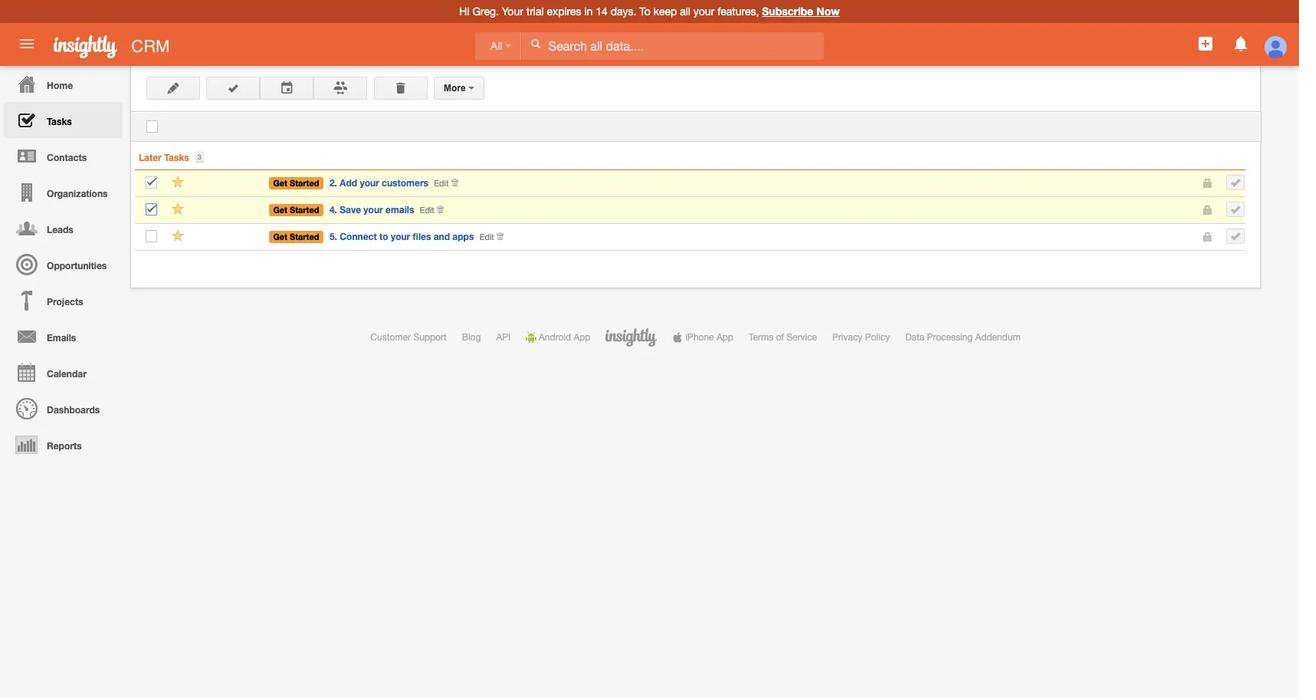 Task type: vqa. For each thing, say whether or not it's contained in the screenshot.
by inside the total sales by rep $2.48m sum of opportunity value
no



Task type: describe. For each thing, give the bounding box(es) containing it.
features,
[[718, 5, 759, 18]]

apps
[[453, 230, 474, 242]]

save
[[340, 204, 361, 215]]

emails
[[47, 332, 76, 344]]

4. save your emails link
[[328, 202, 418, 217]]

2. add your customers edit
[[330, 177, 449, 189]]

all
[[491, 40, 503, 52]]

2.
[[330, 177, 337, 189]]

started for 5.
[[290, 231, 319, 241]]

and
[[434, 230, 450, 242]]

your right to
[[391, 230, 410, 242]]

contacts
[[47, 152, 87, 163]]

4. save your emails edit
[[330, 204, 435, 215]]

greg.
[[473, 5, 499, 18]]

your
[[502, 5, 524, 18]]

calendar
[[47, 368, 87, 380]]

now
[[817, 5, 840, 18]]

dashboards
[[47, 404, 100, 416]]

subscribe
[[762, 5, 814, 18]]

get for 5.
[[273, 231, 288, 241]]

customer support link
[[371, 332, 447, 343]]

calendar link
[[4, 354, 123, 390]]

your right save at the left top of the page
[[364, 204, 383, 215]]

later tasks
[[139, 152, 189, 163]]

started for 2.
[[290, 178, 319, 188]]

all link
[[475, 32, 522, 60]]

all
[[680, 5, 691, 18]]

delete task image for 5. connect to your files and apps
[[497, 232, 504, 240]]

terms of service
[[749, 332, 817, 343]]

notifications image
[[1232, 35, 1250, 53]]

leads link
[[4, 210, 123, 246]]

iphone app link
[[673, 332, 734, 343]]

data processing addendum
[[906, 332, 1021, 343]]

private task image for 2. add your customers
[[1203, 178, 1213, 189]]

private task image for 5. connect to your files and apps
[[1203, 232, 1213, 242]]

in
[[585, 5, 593, 18]]

delete task image for 2. add your customers
[[452, 179, 458, 186]]

iphone
[[686, 332, 714, 343]]

14
[[596, 5, 608, 18]]

hi
[[460, 5, 470, 18]]

app for android app
[[574, 332, 591, 343]]

terms
[[749, 332, 774, 343]]

3
[[198, 153, 202, 161]]

support
[[414, 332, 447, 343]]

privacy policy
[[833, 332, 890, 343]]

dashboards link
[[4, 390, 123, 426]]

later
[[139, 152, 162, 163]]

expires
[[547, 5, 582, 18]]

hi greg. your trial expires in 14 days. to keep all your features, subscribe now
[[460, 5, 840, 18]]

emails
[[386, 204, 414, 215]]

edit link for 2. add your customers
[[434, 179, 449, 188]]

connect
[[340, 230, 377, 242]]

terms of service link
[[749, 332, 817, 343]]

api link
[[496, 332, 511, 343]]

following image
[[171, 202, 186, 216]]

keep
[[654, 5, 677, 18]]

blog link
[[462, 332, 481, 343]]

edit link for 4. save your emails
[[420, 205, 435, 215]]

customer
[[371, 332, 411, 343]]

started for 4.
[[290, 205, 319, 215]]

emails link
[[4, 318, 123, 354]]

data
[[906, 332, 925, 343]]



Task type: locate. For each thing, give the bounding box(es) containing it.
tasks up contacts link
[[47, 116, 72, 127]]

0 vertical spatial get started
[[273, 178, 319, 188]]

2 vertical spatial get started
[[273, 231, 319, 241]]

2 started from the top
[[290, 205, 319, 215]]

privacy policy link
[[833, 332, 890, 343]]

edit link up delete task image
[[434, 179, 449, 188]]

trial
[[527, 5, 544, 18]]

1 vertical spatial get
[[273, 205, 288, 215]]

0 vertical spatial tasks
[[47, 116, 72, 127]]

2 get from the top
[[273, 205, 288, 215]]

2 vertical spatial started
[[290, 231, 319, 241]]

navigation containing home
[[0, 66, 123, 462]]

1 vertical spatial edit link
[[420, 205, 435, 215]]

2 app from the left
[[717, 332, 734, 343]]

get left 5.
[[273, 231, 288, 241]]

0 vertical spatial started
[[290, 178, 319, 188]]

private task image
[[1203, 178, 1213, 189], [1203, 205, 1213, 216], [1203, 232, 1213, 242]]

1 vertical spatial delete task image
[[497, 232, 504, 240]]

mark this task as complete image
[[1231, 177, 1242, 188], [1231, 204, 1242, 215], [1231, 231, 1242, 242]]

None checkbox
[[146, 177, 157, 189]]

get left 4.
[[273, 205, 288, 215]]

your right add
[[360, 177, 379, 189]]

0 vertical spatial following image
[[171, 175, 186, 190]]

5. connect to your files and apps link
[[328, 229, 478, 244]]

files
[[413, 230, 431, 242]]

1 started from the top
[[290, 178, 319, 188]]

2 vertical spatial mark this task as complete image
[[1231, 231, 1242, 242]]

edit link left delete task image
[[420, 205, 435, 215]]

to
[[640, 5, 651, 18]]

0 vertical spatial mark this task as complete image
[[1231, 177, 1242, 188]]

android app link
[[526, 332, 591, 343]]

android app
[[539, 332, 591, 343]]

following image
[[171, 175, 186, 190], [171, 228, 186, 243]]

0 vertical spatial edit
[[434, 179, 449, 188]]

private task image for 4. save your emails
[[1203, 205, 1213, 216]]

0 horizontal spatial app
[[574, 332, 591, 343]]

tasks left 3 on the top of the page
[[164, 152, 189, 163]]

1 following image from the top
[[171, 175, 186, 190]]

to
[[380, 230, 388, 242]]

None checkbox
[[146, 120, 158, 133], [146, 203, 157, 216], [146, 230, 157, 242], [146, 120, 158, 133], [146, 203, 157, 216], [146, 230, 157, 242]]

1 vertical spatial private task image
[[1203, 205, 1213, 216]]

add
[[340, 177, 357, 189]]

4.
[[330, 204, 337, 215]]

edit inside 4. save your emails edit
[[420, 205, 435, 215]]

edit for 2. add your customers
[[434, 179, 449, 188]]

get started left 5.
[[273, 231, 319, 241]]

leads
[[47, 224, 73, 235]]

0 vertical spatial edit link
[[434, 179, 449, 188]]

tasks link
[[4, 102, 123, 138]]

app right 'iphone'
[[717, 332, 734, 343]]

1 vertical spatial started
[[290, 205, 319, 215]]

organizations link
[[4, 174, 123, 210]]

mark this task as complete image for 2. add your customers
[[1231, 177, 1242, 188]]

customers
[[382, 177, 429, 189]]

customer support
[[371, 332, 447, 343]]

more link
[[434, 77, 485, 100]]

service
[[787, 332, 817, 343]]

contacts link
[[4, 138, 123, 174]]

white image
[[531, 38, 541, 49]]

get started for 4.
[[273, 205, 319, 215]]

subscribe now link
[[762, 5, 840, 18]]

2 following image from the top
[[171, 228, 186, 243]]

edit inside 2. add your customers edit
[[434, 179, 449, 188]]

0 vertical spatial delete task image
[[452, 179, 458, 186]]

started left 4.
[[290, 205, 319, 215]]

data processing addendum link
[[906, 332, 1021, 343]]

3 mark this task as complete image from the top
[[1231, 231, 1242, 242]]

edit up delete task image
[[434, 179, 449, 188]]

2 mark this task as complete image from the top
[[1231, 204, 1242, 215]]

policy
[[866, 332, 890, 343]]

processing
[[928, 332, 973, 343]]

get started
[[273, 178, 319, 188], [273, 205, 319, 215], [273, 231, 319, 241]]

following image for 5.
[[171, 228, 186, 243]]

0 horizontal spatial delete task image
[[452, 179, 458, 186]]

1 mark this task as complete image from the top
[[1231, 177, 1242, 188]]

5.
[[330, 230, 337, 242]]

2 vertical spatial private task image
[[1203, 232, 1213, 242]]

get
[[273, 178, 288, 188], [273, 205, 288, 215], [273, 231, 288, 241]]

home
[[47, 80, 73, 91]]

edit for 4. save your emails
[[420, 205, 435, 215]]

days.
[[611, 5, 637, 18]]

opportunities
[[47, 260, 107, 271]]

delete task image
[[437, 205, 444, 213]]

started
[[290, 178, 319, 188], [290, 205, 319, 215], [290, 231, 319, 241]]

more
[[444, 83, 469, 94]]

mark this task as complete image for 4. save your emails
[[1231, 204, 1242, 215]]

home link
[[4, 66, 123, 102]]

get started left 4.
[[273, 205, 319, 215]]

delete task image
[[452, 179, 458, 186], [497, 232, 504, 240]]

0 vertical spatial get
[[273, 178, 288, 188]]

3 started from the top
[[290, 231, 319, 241]]

0 vertical spatial private task image
[[1203, 178, 1213, 189]]

1 horizontal spatial tasks
[[164, 152, 189, 163]]

3 get from the top
[[273, 231, 288, 241]]

tasks
[[47, 116, 72, 127], [164, 152, 189, 163]]

1 app from the left
[[574, 332, 591, 343]]

2 private task image from the top
[[1203, 205, 1213, 216]]

get for 2.
[[273, 178, 288, 188]]

projects
[[47, 296, 83, 308]]

0 horizontal spatial tasks
[[47, 116, 72, 127]]

edit right apps at the top left
[[480, 232, 494, 241]]

get started left 2.
[[273, 178, 319, 188]]

mark this task as complete image for 5. connect to your files and apps
[[1231, 231, 1242, 242]]

edit link
[[434, 179, 449, 188], [420, 205, 435, 215], [480, 232, 494, 241]]

edit left delete task image
[[420, 205, 435, 215]]

delete task image right customers
[[452, 179, 458, 186]]

your
[[694, 5, 715, 18], [360, 177, 379, 189], [364, 204, 383, 215], [391, 230, 410, 242]]

due image
[[217, 232, 224, 241]]

2 vertical spatial edit
[[480, 232, 494, 241]]

2 get started from the top
[[273, 205, 319, 215]]

navigation
[[0, 66, 123, 462]]

1 vertical spatial tasks
[[164, 152, 189, 163]]

1 private task image from the top
[[1203, 178, 1213, 189]]

your inside hi greg. your trial expires in 14 days. to keep all your features, subscribe now
[[694, 5, 715, 18]]

1 horizontal spatial delete task image
[[497, 232, 504, 240]]

started left 5.
[[290, 231, 319, 241]]

1 vertical spatial following image
[[171, 228, 186, 243]]

following image down following image
[[171, 228, 186, 243]]

app for iphone app
[[717, 332, 734, 343]]

3 get started from the top
[[273, 231, 319, 241]]

addendum
[[976, 332, 1021, 343]]

iphone app
[[686, 332, 734, 343]]

api
[[496, 332, 511, 343]]

1 vertical spatial mark this task as complete image
[[1231, 204, 1242, 215]]

android
[[539, 332, 571, 343]]

get started for 5.
[[273, 231, 319, 241]]

edit
[[434, 179, 449, 188], [420, 205, 435, 215], [480, 232, 494, 241]]

delete task image right apps at the top left
[[497, 232, 504, 240]]

1 get from the top
[[273, 178, 288, 188]]

edit link for 5. connect to your files and apps
[[480, 232, 494, 241]]

1 get started from the top
[[273, 178, 319, 188]]

crm
[[131, 37, 170, 56]]

app right android
[[574, 332, 591, 343]]

of
[[776, 332, 784, 343]]

following image up following image
[[171, 175, 186, 190]]

1 vertical spatial edit
[[420, 205, 435, 215]]

your right all
[[694, 5, 715, 18]]

2 vertical spatial get
[[273, 231, 288, 241]]

edit inside 5. connect to your files and apps edit
[[480, 232, 494, 241]]

projects link
[[4, 282, 123, 318]]

get for 4.
[[273, 205, 288, 215]]

opportunities link
[[4, 246, 123, 282]]

blog
[[462, 332, 481, 343]]

app
[[574, 332, 591, 343], [717, 332, 734, 343]]

2. add your customers link
[[328, 176, 433, 190]]

5. connect to your files and apps edit
[[330, 230, 494, 242]]

get left 2.
[[273, 178, 288, 188]]

started left 2.
[[290, 178, 319, 188]]

organizations
[[47, 188, 108, 199]]

following image for 2.
[[171, 175, 186, 190]]

get started for 2.
[[273, 178, 319, 188]]

reports link
[[4, 426, 123, 462]]

reports
[[47, 440, 82, 452]]

2 vertical spatial edit link
[[480, 232, 494, 241]]

Search all data.... text field
[[522, 32, 824, 60]]

1 horizontal spatial app
[[717, 332, 734, 343]]

ok image
[[228, 83, 239, 94]]

edit link right apps at the top left
[[480, 232, 494, 241]]

privacy
[[833, 332, 863, 343]]

3 private task image from the top
[[1203, 232, 1213, 242]]

1 vertical spatial get started
[[273, 205, 319, 215]]



